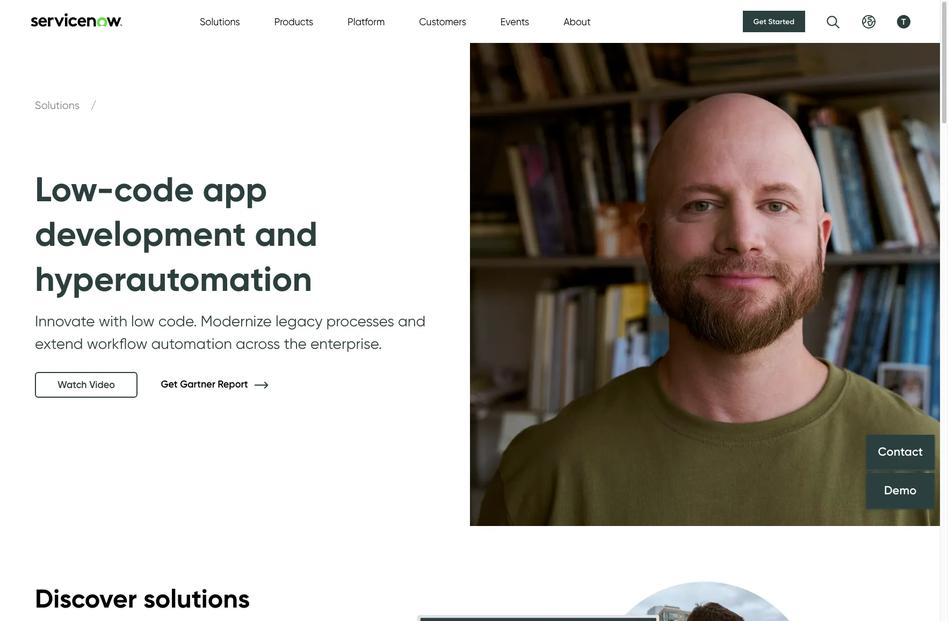 Task type: vqa. For each thing, say whether or not it's contained in the screenshot.
topmost "is"
no



Task type: describe. For each thing, give the bounding box(es) containing it.
get started
[[754, 17, 795, 26]]

solutions
[[143, 583, 250, 615]]

and inside innovate with low code. modernize legacy processes and extend workflow automation across the enterprise.
[[398, 312, 426, 330]]

modernize
[[201, 312, 272, 330]]

demo link
[[864, 473, 932, 509]]

get for get gartner report
[[161, 379, 178, 391]]

automation
[[151, 335, 232, 353]]

report
[[218, 379, 248, 391]]

contact link
[[864, 435, 932, 471]]

watch video
[[57, 379, 115, 391]]

low-
[[35, 168, 114, 211]]

platform button
[[348, 14, 385, 29]]

get gartner report
[[161, 379, 250, 391]]

get for get started
[[754, 17, 767, 26]]

started
[[768, 17, 795, 26]]

platform
[[348, 16, 385, 27]]

innovate
[[35, 312, 95, 330]]

development
[[35, 213, 246, 255]]

discover
[[35, 583, 137, 615]]

about
[[564, 16, 591, 27]]

watch
[[57, 379, 87, 391]]

code.
[[158, 312, 197, 330]]

workflow
[[87, 335, 147, 353]]

about button
[[564, 14, 591, 29]]

get started link
[[743, 11, 805, 32]]

gartner
[[180, 379, 215, 391]]



Task type: locate. For each thing, give the bounding box(es) containing it.
events
[[501, 16, 529, 27]]

across
[[236, 335, 280, 353]]

processes
[[326, 312, 394, 330]]

demo
[[882, 484, 915, 498]]

contact
[[876, 445, 921, 460]]

code
[[114, 168, 194, 211]]

solutions
[[200, 16, 240, 27]]

get
[[754, 17, 767, 26], [161, 379, 178, 391]]

video
[[89, 379, 115, 391]]

the
[[284, 335, 307, 353]]

products
[[274, 16, 313, 27]]

extend
[[35, 335, 83, 353]]

get left started
[[754, 17, 767, 26]]

servicenow image
[[30, 13, 124, 27]]

get left gartner
[[161, 379, 178, 391]]

customers
[[419, 16, 466, 27]]

low-code app development and hyperautomation
[[35, 168, 318, 300]]

and
[[255, 213, 318, 255], [398, 312, 426, 330]]

innovate with low code. modernize legacy processes and extend workflow automation across the enterprise.
[[35, 312, 426, 353]]

1 vertical spatial and
[[398, 312, 426, 330]]

hyperautomation
[[35, 258, 312, 300]]

app
[[203, 168, 267, 211]]

solutions button
[[200, 14, 240, 29]]

with
[[99, 312, 127, 330]]

1 vertical spatial get
[[161, 379, 178, 391]]

1 horizontal spatial and
[[398, 312, 426, 330]]

get gartner report link
[[161, 379, 284, 391]]

0 horizontal spatial and
[[255, 213, 318, 255]]

enterprise.
[[310, 335, 382, 353]]

0 horizontal spatial get
[[161, 379, 178, 391]]

customers button
[[419, 14, 466, 29]]

discover solutions
[[35, 583, 250, 615]]

events button
[[501, 14, 529, 29]]

0 vertical spatial get
[[754, 17, 767, 26]]

low
[[131, 312, 155, 330]]

1 horizontal spatial get
[[754, 17, 767, 26]]

watch video link
[[35, 372, 137, 398]]

0 vertical spatial and
[[255, 213, 318, 255]]

and inside low-code app development and hyperautomation
[[255, 213, 318, 255]]

products button
[[274, 14, 313, 29]]

legacy
[[276, 312, 323, 330]]



